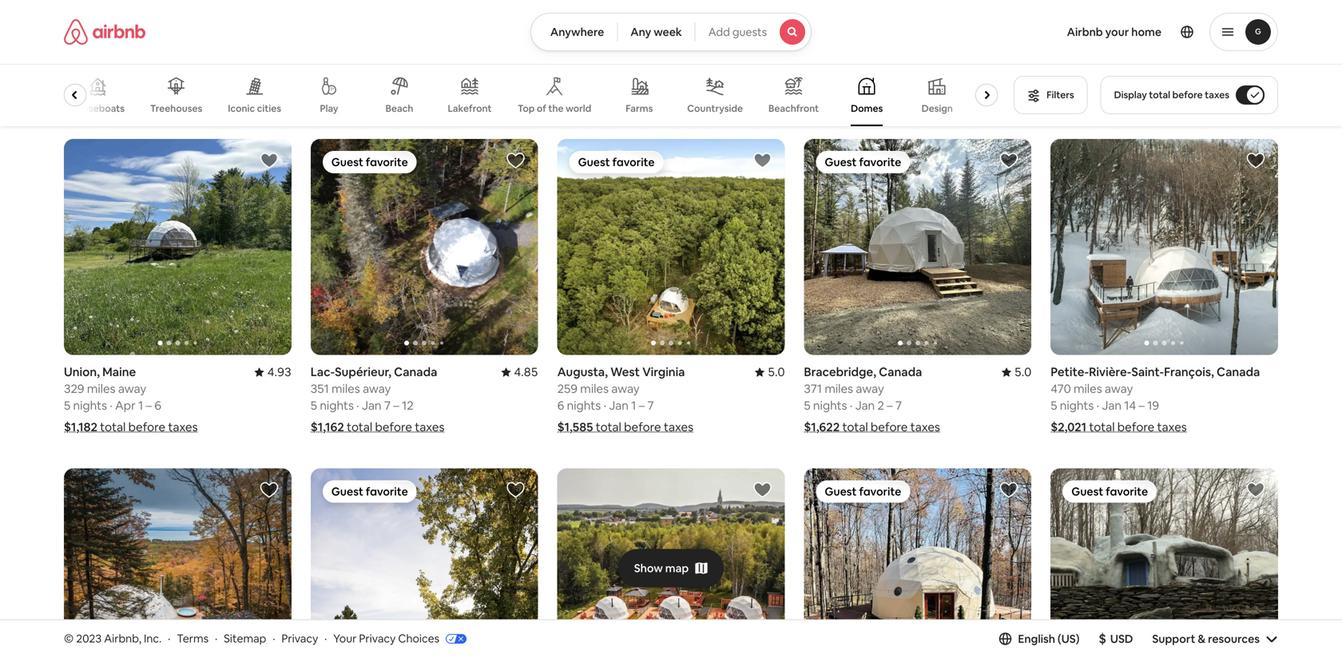 Task type: describe. For each thing, give the bounding box(es) containing it.
terms · sitemap · privacy ·
[[177, 632, 327, 646]]

any
[[631, 25, 651, 39]]

airbnb,
[[104, 632, 141, 646]]

5.0 for bracebridge, canada 371 miles away 5 nights · jan 2 – 7 $1,622 total before taxes
[[1015, 364, 1032, 380]]

329
[[64, 381, 84, 397]]

· inside union, maine 329 miles away 5 nights · apr 1 – 6 $1,182 total before taxes
[[110, 398, 113, 414]]

4.85 out of 5 average rating image
[[501, 364, 538, 380]]

nights inside "lac-supérieur, canada 351 miles away 5 nights · jan 7 – 12 $1,162 total before taxes"
[[320, 398, 354, 414]]

support
[[1152, 632, 1196, 646]]

– inside "bracebridge, canada 371 miles away 5 nights · jan 2 – 7 $1,622 total before taxes"
[[887, 398, 893, 414]]

©
[[64, 632, 74, 646]]

union,
[[64, 364, 100, 380]]

anywhere
[[550, 25, 604, 39]]

away inside "bracebridge, canada 371 miles away 5 nights · jan 2 – 7 $1,622 total before taxes"
[[856, 381, 884, 397]]

add guests
[[708, 25, 767, 39]]

351
[[311, 381, 329, 397]]

$1,162
[[311, 420, 344, 435]]

7 inside "bracebridge, canada 371 miles away 5 nights · jan 2 – 7 $1,622 total before taxes"
[[896, 398, 902, 414]]

add to wishlist: petite-rivière-saint-françois, canada image
[[1246, 151, 1266, 170]]

filters
[[1047, 89, 1074, 101]]

jan inside "petite-rivière-saint-françois, canada 470 miles away 5 nights · jan 14 – 19 $2,021 total before taxes"
[[1102, 398, 1122, 414]]

augusta, west virginia 259 miles away 6 nights · jan 1 – 7 $1,585 total before taxes
[[557, 364, 694, 435]]

miles inside "petite-rivière-saint-françois, canada 470 miles away 5 nights · jan 14 – 19 $2,021 total before taxes"
[[1074, 381, 1102, 397]]

nights inside union, maine 329 miles away 5 nights · apr 1 – 6 $1,182 total before taxes
[[73, 398, 107, 414]]

filters button
[[1014, 76, 1088, 114]]

terms link
[[177, 632, 209, 646]]

any week button
[[617, 13, 696, 51]]

6 inside augusta, west virginia 259 miles away 6 nights · jan 1 – 7 $1,585 total before taxes
[[557, 398, 564, 414]]

françois,
[[1164, 364, 1214, 380]]

terms
[[177, 632, 209, 646]]

world
[[566, 102, 591, 115]]

iconic cities
[[228, 102, 281, 114]]

houseboats
[[70, 102, 125, 114]]

add to wishlist: bracebridge, canada image
[[1000, 151, 1019, 170]]

taxes inside "bracebridge, canada 371 miles away 5 nights · jan 2 – 7 $1,622 total before taxes"
[[911, 420, 940, 435]]

privacy link
[[282, 632, 318, 646]]

add guests button
[[695, 13, 812, 51]]

– inside union, maine 329 miles away 5 nights · apr 1 – 6 $1,182 total before taxes
[[146, 398, 152, 414]]

canada inside "lac-supérieur, canada 351 miles away 5 nights · jan 7 – 12 $1,162 total before taxes"
[[394, 364, 437, 380]]

· inside "bracebridge, canada 371 miles away 5 nights · jan 2 – 7 $1,622 total before taxes"
[[850, 398, 853, 414]]

– inside "lac-supérieur, canada 351 miles away 5 nights · jan 7 – 12 $1,162 total before taxes"
[[393, 398, 399, 414]]

show map button
[[618, 549, 724, 588]]

· inside "lac-supérieur, canada 351 miles away 5 nights · jan 7 – 12 $1,162 total before taxes"
[[356, 398, 359, 414]]

bracebridge, canada 371 miles away 5 nights · jan 2 – 7 $1,622 total before taxes
[[804, 364, 940, 435]]

19
[[1148, 398, 1159, 414]]

total inside "bracebridge, canada 371 miles away 5 nights · jan 2 – 7 $1,622 total before taxes"
[[843, 420, 868, 435]]

english (us)
[[1018, 632, 1080, 646]]

show map
[[634, 561, 689, 576]]

beach
[[386, 102, 413, 115]]

away inside "lac-supérieur, canada 351 miles away 5 nights · jan 7 – 12 $1,162 total before taxes"
[[363, 381, 391, 397]]

iconic
[[228, 102, 255, 114]]

add to wishlist: union, maine image
[[260, 151, 279, 170]]

$1,585
[[557, 420, 593, 435]]

$
[[1099, 631, 1107, 647]]

lac-supérieur, canada 351 miles away 5 nights · jan 7 – 12 $1,162 total before taxes
[[311, 364, 445, 435]]

your privacy choices
[[333, 632, 440, 646]]

add to wishlist: petite-rivière-saint-françois, canada image
[[260, 481, 279, 500]]

$ usd
[[1099, 631, 1133, 647]]

domes
[[851, 102, 883, 115]]

of
[[537, 102, 546, 115]]

add to wishlist: mercersburg, pennsylvania image
[[1000, 481, 1019, 500]]

5 inside union, maine 329 miles away 5 nights · apr 1 – 6 $1,182 total before taxes
[[64, 398, 71, 414]]

your
[[1106, 25, 1129, 39]]

2
[[878, 398, 884, 414]]

bracebridge,
[[804, 364, 876, 380]]

your
[[333, 632, 357, 646]]

virginia
[[642, 364, 685, 380]]

&
[[1198, 632, 1206, 646]]

jan inside augusta, west virginia 259 miles away 6 nights · jan 1 – 7 $1,585 total before taxes
[[609, 398, 629, 414]]

west
[[611, 364, 640, 380]]

usd
[[1111, 632, 1133, 646]]

display total before taxes
[[1114, 89, 1230, 101]]

choices
[[398, 632, 440, 646]]

design
[[922, 102, 953, 115]]

treehouses
[[150, 102, 202, 115]]

add to wishlist: lac-supérieur, canada image
[[506, 151, 525, 170]]

before inside "lac-supérieur, canada 351 miles away 5 nights · jan 7 – 12 $1,162 total before taxes"
[[375, 420, 412, 435]]

2 privacy from the left
[[359, 632, 396, 646]]

top
[[518, 102, 535, 115]]

total inside "lac-supérieur, canada 351 miles away 5 nights · jan 7 – 12 $1,162 total before taxes"
[[347, 420, 372, 435]]

12
[[402, 398, 414, 414]]

nights inside "petite-rivière-saint-françois, canada 470 miles away 5 nights · jan 14 – 19 $2,021 total before taxes"
[[1060, 398, 1094, 414]]

· left your
[[325, 632, 327, 646]]

jan inside "bracebridge, canada 371 miles away 5 nights · jan 2 – 7 $1,622 total before taxes"
[[855, 398, 875, 414]]

5.0 out of 5 average rating image for augusta, west virginia 259 miles away 6 nights · jan 1 – 7 $1,585 total before taxes
[[755, 364, 785, 380]]

· inside "petite-rivière-saint-françois, canada 470 miles away 5 nights · jan 14 – 19 $2,021 total before taxes"
[[1097, 398, 1099, 414]]

english (us) button
[[999, 632, 1080, 646]]

5.0 for augusta, west virginia 259 miles away 6 nights · jan 1 – 7 $1,585 total before taxes
[[768, 364, 785, 380]]

nights inside "bracebridge, canada 371 miles away 5 nights · jan 2 – 7 $1,622 total before taxes"
[[813, 398, 847, 414]]

display
[[1114, 89, 1147, 101]]

add to wishlist: augusta, west virginia image
[[753, 151, 772, 170]]

2023
[[76, 632, 102, 646]]

7 inside augusta, west virginia 259 miles away 6 nights · jan 1 – 7 $1,585 total before taxes
[[648, 398, 654, 414]]

miles inside union, maine 329 miles away 5 nights · apr 1 – 6 $1,182 total before taxes
[[87, 381, 115, 397]]

total inside augusta, west virginia 259 miles away 6 nights · jan 1 – 7 $1,585 total before taxes
[[596, 420, 621, 435]]

airbnb
[[1067, 25, 1103, 39]]

english
[[1018, 632, 1055, 646]]

supérieur,
[[335, 364, 391, 380]]

none search field containing anywhere
[[530, 13, 812, 51]]

© 2023 airbnb, inc. ·
[[64, 632, 171, 646]]

your privacy choices link
[[333, 632, 467, 647]]

inc.
[[144, 632, 162, 646]]

before inside "bracebridge, canada 371 miles away 5 nights · jan 2 – 7 $1,622 total before taxes"
[[871, 420, 908, 435]]

any week
[[631, 25, 682, 39]]



Task type: locate. For each thing, give the bounding box(es) containing it.
5 down 470
[[1051, 398, 1057, 414]]

1 5 from the left
[[64, 398, 71, 414]]

3 jan from the left
[[609, 398, 629, 414]]

add to wishlist: sandgate, vermont image
[[1246, 481, 1266, 500]]

group containing houseboats
[[64, 64, 1004, 126]]

3 nights from the left
[[813, 398, 847, 414]]

nights
[[73, 398, 107, 414], [320, 398, 354, 414], [813, 398, 847, 414], [567, 398, 601, 414], [1060, 398, 1094, 414]]

$1,622
[[804, 420, 840, 435]]

7 down virginia
[[648, 398, 654, 414]]

anywhere button
[[530, 13, 618, 51]]

2 nights from the left
[[320, 398, 354, 414]]

nights inside augusta, west virginia 259 miles away 6 nights · jan 1 – 7 $1,585 total before taxes
[[567, 398, 601, 414]]

5 down the 371
[[804, 398, 811, 414]]

5.0 out of 5 average rating image
[[1002, 364, 1032, 380], [755, 364, 785, 380]]

5.0 left bracebridge,
[[768, 364, 785, 380]]

cities
[[257, 102, 281, 114]]

the
[[548, 102, 564, 115]]

3 – from the left
[[887, 398, 893, 414]]

2 canada from the left
[[879, 364, 922, 380]]

7 left 12
[[384, 398, 391, 414]]

nights down 329
[[73, 398, 107, 414]]

1 5.0 out of 5 average rating image from the left
[[1002, 364, 1032, 380]]

before down apr
[[128, 420, 165, 435]]

before inside "petite-rivière-saint-françois, canada 470 miles away 5 nights · jan 14 – 19 $2,021 total before taxes"
[[1118, 420, 1155, 435]]

3 5 from the left
[[804, 398, 811, 414]]

2 5.0 out of 5 average rating image from the left
[[755, 364, 785, 380]]

guests
[[733, 25, 767, 39]]

map
[[665, 561, 689, 576]]

5 down '351'
[[311, 398, 317, 414]]

2 5.0 from the left
[[768, 364, 785, 380]]

miles down 'augusta,'
[[580, 381, 609, 397]]

2 jan from the left
[[855, 398, 875, 414]]

– right apr
[[146, 398, 152, 414]]

total inside union, maine 329 miles away 5 nights · apr 1 – 6 $1,182 total before taxes
[[100, 420, 126, 435]]

away up 2
[[856, 381, 884, 397]]

5 away from the left
[[1105, 381, 1133, 397]]

3 canada from the left
[[1217, 364, 1260, 380]]

jan left 14 at right bottom
[[1102, 398, 1122, 414]]

1 jan from the left
[[362, 398, 382, 414]]

before down 2
[[871, 420, 908, 435]]

4.85
[[514, 364, 538, 380]]

0 horizontal spatial canada
[[394, 364, 437, 380]]

5 – from the left
[[1139, 398, 1145, 414]]

jan down west
[[609, 398, 629, 414]]

away up apr
[[118, 381, 146, 397]]

before down 14 at right bottom
[[1118, 420, 1155, 435]]

support & resources
[[1152, 632, 1260, 646]]

taxes inside union, maine 329 miles away 5 nights · apr 1 – 6 $1,182 total before taxes
[[168, 420, 198, 435]]

sitemap
[[224, 632, 266, 646]]

privacy left your
[[282, 632, 318, 646]]

jan inside "lac-supérieur, canada 351 miles away 5 nights · jan 7 – 12 $1,162 total before taxes"
[[362, 398, 382, 414]]

4 jan from the left
[[1102, 398, 1122, 414]]

6 inside union, maine 329 miles away 5 nights · apr 1 – 6 $1,182 total before taxes
[[154, 398, 161, 414]]

1 horizontal spatial 1
[[631, 398, 636, 414]]

1 canada from the left
[[394, 364, 437, 380]]

1 down west
[[631, 398, 636, 414]]

away inside augusta, west virginia 259 miles away 6 nights · jan 1 – 7 $1,585 total before taxes
[[611, 381, 640, 397]]

miles inside "lac-supérieur, canada 351 miles away 5 nights · jan 7 – 12 $1,162 total before taxes"
[[332, 381, 360, 397]]

(us)
[[1058, 632, 1080, 646]]

· down supérieur,
[[356, 398, 359, 414]]

home
[[1132, 25, 1162, 39]]

add to wishlist: saint-basile-le-grand, canada image
[[506, 481, 525, 500]]

canada inside "petite-rivière-saint-françois, canada 470 miles away 5 nights · jan 14 – 19 $2,021 total before taxes"
[[1217, 364, 1260, 380]]

nights up $1,162
[[320, 398, 354, 414]]

resources
[[1208, 632, 1260, 646]]

$2,021
[[1051, 420, 1087, 435]]

group
[[64, 64, 1004, 126], [64, 139, 291, 355], [311, 139, 538, 355], [557, 139, 785, 355], [804, 139, 1032, 355], [1051, 139, 1278, 355], [64, 469, 291, 658], [311, 469, 538, 658], [557, 469, 785, 658], [804, 469, 1032, 658], [1051, 469, 1278, 658]]

play
[[320, 102, 338, 115]]

4 miles from the left
[[580, 381, 609, 397]]

support & resources button
[[1152, 632, 1278, 646]]

4.93 out of 5 average rating image
[[255, 364, 291, 380]]

0 horizontal spatial 1
[[138, 398, 143, 414]]

before inside union, maine 329 miles away 5 nights · apr 1 – 6 $1,182 total before taxes
[[128, 420, 165, 435]]

5 nights from the left
[[1060, 398, 1094, 414]]

augusta,
[[557, 364, 608, 380]]

– inside augusta, west virginia 259 miles away 6 nights · jan 1 – 7 $1,585 total before taxes
[[639, 398, 645, 414]]

away down rivière-
[[1105, 381, 1133, 397]]

1 horizontal spatial privacy
[[359, 632, 396, 646]]

nights up $1,585
[[567, 398, 601, 414]]

saint-
[[1132, 364, 1164, 380]]

taxes inside "lac-supérieur, canada 351 miles away 5 nights · jan 7 – 12 $1,162 total before taxes"
[[415, 420, 445, 435]]

jan
[[362, 398, 382, 414], [855, 398, 875, 414], [609, 398, 629, 414], [1102, 398, 1122, 414]]

away down supérieur,
[[363, 381, 391, 397]]

1 away from the left
[[118, 381, 146, 397]]

4 away from the left
[[611, 381, 640, 397]]

petite-rivière-saint-françois, canada 470 miles away 5 nights · jan 14 – 19 $2,021 total before taxes
[[1051, 364, 1260, 435]]

5.0
[[1015, 364, 1032, 380], [768, 364, 785, 380]]

before right display
[[1173, 89, 1203, 101]]

jan left 2
[[855, 398, 875, 414]]

1 inside union, maine 329 miles away 5 nights · apr 1 – 6 $1,182 total before taxes
[[138, 398, 143, 414]]

6 down 259
[[557, 398, 564, 414]]

1 horizontal spatial 5.0
[[1015, 364, 1032, 380]]

2 6 from the left
[[557, 398, 564, 414]]

taxes inside augusta, west virginia 259 miles away 6 nights · jan 1 – 7 $1,585 total before taxes
[[664, 420, 694, 435]]

259
[[557, 381, 578, 397]]

7 right 2
[[896, 398, 902, 414]]

lakefront
[[448, 102, 492, 115]]

1 right apr
[[138, 398, 143, 414]]

·
[[110, 398, 113, 414], [356, 398, 359, 414], [850, 398, 853, 414], [604, 398, 606, 414], [1097, 398, 1099, 414], [168, 632, 171, 646], [215, 632, 218, 646], [273, 632, 275, 646], [325, 632, 327, 646]]

· right terms link
[[215, 632, 218, 646]]

miles inside augusta, west virginia 259 miles away 6 nights · jan 1 – 7 $1,585 total before taxes
[[580, 381, 609, 397]]

· left privacy link on the left bottom
[[273, 632, 275, 646]]

2 5 from the left
[[311, 398, 317, 414]]

apr
[[115, 398, 136, 414]]

before
[[1173, 89, 1203, 101], [128, 420, 165, 435], [375, 420, 412, 435], [871, 420, 908, 435], [624, 420, 661, 435], [1118, 420, 1155, 435]]

miles down petite-
[[1074, 381, 1102, 397]]

privacy right your
[[359, 632, 396, 646]]

2 horizontal spatial canada
[[1217, 364, 1260, 380]]

1 1 from the left
[[138, 398, 143, 414]]

1 horizontal spatial 6
[[557, 398, 564, 414]]

total right $1,162
[[347, 420, 372, 435]]

countryside
[[687, 102, 743, 115]]

miles down bracebridge,
[[825, 381, 853, 397]]

· down 'augusta,'
[[604, 398, 606, 414]]

farms
[[626, 102, 653, 115]]

canada
[[394, 364, 437, 380], [879, 364, 922, 380], [1217, 364, 1260, 380]]

nights up $1,622
[[813, 398, 847, 414]]

miles down maine
[[87, 381, 115, 397]]

1 5.0 from the left
[[1015, 364, 1032, 380]]

6 right apr
[[154, 398, 161, 414]]

4 5 from the left
[[1051, 398, 1057, 414]]

$1,182
[[64, 420, 97, 435]]

2 away from the left
[[363, 381, 391, 397]]

1 miles from the left
[[87, 381, 115, 397]]

2 1 from the left
[[631, 398, 636, 414]]

total inside "petite-rivière-saint-françois, canada 470 miles away 5 nights · jan 14 – 19 $2,021 total before taxes"
[[1089, 420, 1115, 435]]

–
[[146, 398, 152, 414], [393, 398, 399, 414], [887, 398, 893, 414], [639, 398, 645, 414], [1139, 398, 1145, 414]]

· left 14 at right bottom
[[1097, 398, 1099, 414]]

away down west
[[611, 381, 640, 397]]

canada up 2
[[879, 364, 922, 380]]

5.0 out of 5 average rating image left petite-
[[1002, 364, 1032, 380]]

· left 2
[[850, 398, 853, 414]]

canada inside "bracebridge, canada 371 miles away 5 nights · jan 2 – 7 $1,622 total before taxes"
[[879, 364, 922, 380]]

7
[[384, 398, 391, 414], [896, 398, 902, 414], [648, 398, 654, 414]]

total right $2,021
[[1089, 420, 1115, 435]]

sitemap link
[[224, 632, 266, 646]]

jan down supérieur,
[[362, 398, 382, 414]]

total right display
[[1149, 89, 1171, 101]]

0 horizontal spatial 5.0 out of 5 average rating image
[[755, 364, 785, 380]]

0 horizontal spatial 6
[[154, 398, 161, 414]]

show
[[634, 561, 663, 576]]

3 miles from the left
[[825, 381, 853, 397]]

miles inside "bracebridge, canada 371 miles away 5 nights · jan 2 – 7 $1,622 total before taxes"
[[825, 381, 853, 397]]

· inside augusta, west virginia 259 miles away 6 nights · jan 1 – 7 $1,585 total before taxes
[[604, 398, 606, 414]]

– inside "petite-rivière-saint-françois, canada 470 miles away 5 nights · jan 14 – 19 $2,021 total before taxes"
[[1139, 398, 1145, 414]]

airbnb your home link
[[1058, 15, 1171, 49]]

petite-
[[1051, 364, 1089, 380]]

4 nights from the left
[[567, 398, 601, 414]]

union, maine 329 miles away 5 nights · apr 1 – 6 $1,182 total before taxes
[[64, 364, 198, 435]]

5 inside "bracebridge, canada 371 miles away 5 nights · jan 2 – 7 $1,622 total before taxes"
[[804, 398, 811, 414]]

before inside augusta, west virginia 259 miles away 6 nights · jan 1 – 7 $1,585 total before taxes
[[624, 420, 661, 435]]

maine
[[102, 364, 136, 380]]

total down apr
[[100, 420, 126, 435]]

5.0 out of 5 average rating image left bracebridge,
[[755, 364, 785, 380]]

5 down 329
[[64, 398, 71, 414]]

3 7 from the left
[[648, 398, 654, 414]]

away
[[118, 381, 146, 397], [363, 381, 391, 397], [856, 381, 884, 397], [611, 381, 640, 397], [1105, 381, 1133, 397]]

nights up $2,021
[[1060, 398, 1094, 414]]

taxes inside "petite-rivière-saint-françois, canada 470 miles away 5 nights · jan 14 – 19 $2,021 total before taxes"
[[1157, 420, 1187, 435]]

airbnb your home
[[1067, 25, 1162, 39]]

canada up 12
[[394, 364, 437, 380]]

7 inside "lac-supérieur, canada 351 miles away 5 nights · jan 7 – 12 $1,162 total before taxes"
[[384, 398, 391, 414]]

0 horizontal spatial 5.0
[[768, 364, 785, 380]]

371
[[804, 381, 822, 397]]

· left apr
[[110, 398, 113, 414]]

week
[[654, 25, 682, 39]]

· right the 'inc.'
[[168, 632, 171, 646]]

2 horizontal spatial 7
[[896, 398, 902, 414]]

14
[[1124, 398, 1136, 414]]

privacy
[[282, 632, 318, 646], [359, 632, 396, 646]]

miles
[[87, 381, 115, 397], [332, 381, 360, 397], [825, 381, 853, 397], [580, 381, 609, 397], [1074, 381, 1102, 397]]

5 inside "lac-supérieur, canada 351 miles away 5 nights · jan 7 – 12 $1,162 total before taxes"
[[311, 398, 317, 414]]

lac-
[[311, 364, 335, 380]]

0 horizontal spatial privacy
[[282, 632, 318, 646]]

away inside "petite-rivière-saint-françois, canada 470 miles away 5 nights · jan 14 – 19 $2,021 total before taxes"
[[1105, 381, 1133, 397]]

5.0 out of 5 average rating image for bracebridge, canada 371 miles away 5 nights · jan 2 – 7 $1,622 total before taxes
[[1002, 364, 1032, 380]]

0 horizontal spatial 7
[[384, 398, 391, 414]]

6
[[154, 398, 161, 414], [557, 398, 564, 414]]

add to wishlist: sainte-thècle, canada image
[[753, 481, 772, 500]]

None search field
[[530, 13, 812, 51]]

total right $1,622
[[843, 420, 868, 435]]

2 7 from the left
[[896, 398, 902, 414]]

profile element
[[831, 0, 1278, 64]]

5 miles from the left
[[1074, 381, 1102, 397]]

before down 12
[[375, 420, 412, 435]]

1 privacy from the left
[[282, 632, 318, 646]]

canada right françois,
[[1217, 364, 1260, 380]]

away inside union, maine 329 miles away 5 nights · apr 1 – 6 $1,182 total before taxes
[[118, 381, 146, 397]]

1 horizontal spatial 5.0 out of 5 average rating image
[[1002, 364, 1032, 380]]

add
[[708, 25, 730, 39]]

before down west
[[624, 420, 661, 435]]

beachfront
[[769, 102, 819, 115]]

1 7 from the left
[[384, 398, 391, 414]]

1 horizontal spatial 7
[[648, 398, 654, 414]]

1 – from the left
[[146, 398, 152, 414]]

– right 2
[[887, 398, 893, 414]]

470
[[1051, 381, 1071, 397]]

– left the 19
[[1139, 398, 1145, 414]]

top of the world
[[518, 102, 591, 115]]

2 miles from the left
[[332, 381, 360, 397]]

2 – from the left
[[393, 398, 399, 414]]

– down west
[[639, 398, 645, 414]]

5.0 left petite-
[[1015, 364, 1032, 380]]

5 inside "petite-rivière-saint-françois, canada 470 miles away 5 nights · jan 14 – 19 $2,021 total before taxes"
[[1051, 398, 1057, 414]]

1 nights from the left
[[73, 398, 107, 414]]

miles down supérieur,
[[332, 381, 360, 397]]

3 away from the left
[[856, 381, 884, 397]]

rivière-
[[1089, 364, 1132, 380]]

1 6 from the left
[[154, 398, 161, 414]]

– left 12
[[393, 398, 399, 414]]

total
[[1149, 89, 1171, 101], [100, 420, 126, 435], [347, 420, 372, 435], [843, 420, 868, 435], [596, 420, 621, 435], [1089, 420, 1115, 435]]

total right $1,585
[[596, 420, 621, 435]]

4 – from the left
[[639, 398, 645, 414]]

4.93
[[267, 364, 291, 380]]

1 inside augusta, west virginia 259 miles away 6 nights · jan 1 – 7 $1,585 total before taxes
[[631, 398, 636, 414]]

1 horizontal spatial canada
[[879, 364, 922, 380]]

5
[[64, 398, 71, 414], [311, 398, 317, 414], [804, 398, 811, 414], [1051, 398, 1057, 414]]



Task type: vqa. For each thing, say whether or not it's contained in the screenshot.


